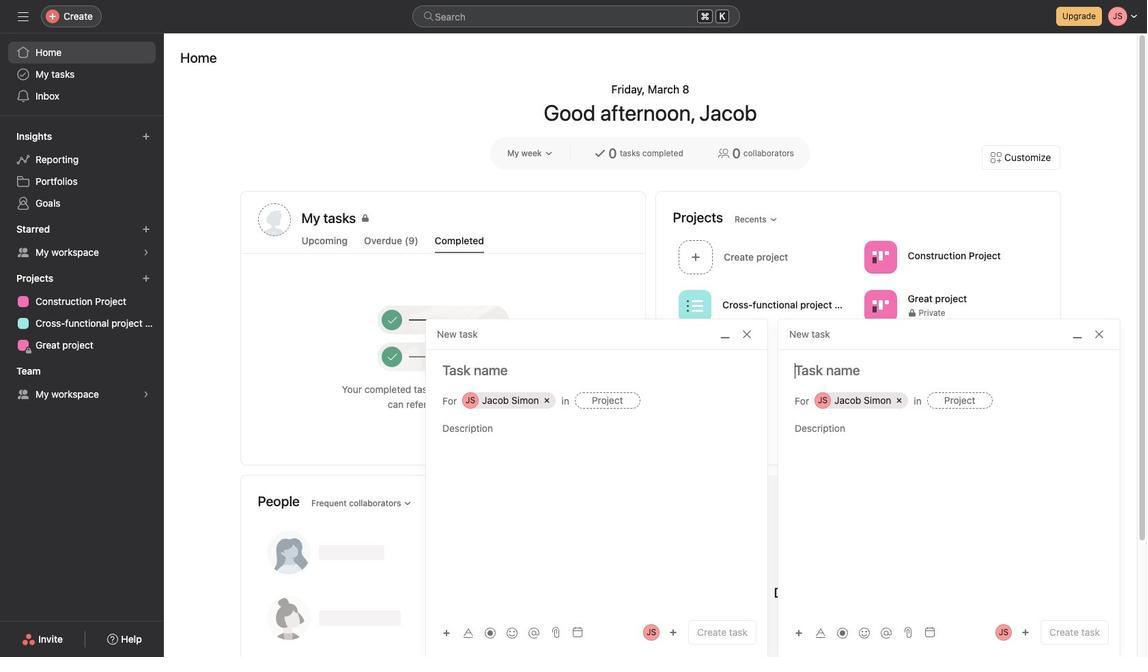 Task type: vqa. For each thing, say whether or not it's contained in the screenshot.
'DIALOG' to the right
yes



Task type: locate. For each thing, give the bounding box(es) containing it.
global element
[[0, 33, 164, 115]]

2 toolbar from the left
[[789, 623, 899, 643]]

see details, my workspace image
[[142, 249, 150, 257], [142, 391, 150, 399]]

0 horizontal spatial record a video image
[[485, 628, 496, 639]]

dialog
[[426, 320, 768, 658], [779, 320, 1120, 658]]

task name text field for minimize image
[[426, 361, 768, 380]]

insights element
[[0, 124, 164, 217]]

attach a file or paste an image image
[[550, 628, 561, 639], [903, 628, 914, 639]]

close image
[[742, 329, 753, 340], [1094, 329, 1105, 340]]

close image for minimize icon
[[1094, 329, 1105, 340]]

1 horizontal spatial close image
[[1094, 329, 1105, 340]]

close image right minimize image
[[742, 329, 753, 340]]

0 horizontal spatial toolbar
[[437, 623, 546, 643]]

record a video image right formatting image
[[485, 628, 496, 639]]

at mention image
[[529, 628, 539, 639]]

task name text field for minimize icon
[[779, 361, 1120, 380]]

hide sidebar image
[[18, 11, 29, 22]]

1 horizontal spatial dialog
[[779, 320, 1120, 658]]

1 see details, my workspace image from the top
[[142, 249, 150, 257]]

minimize image
[[720, 329, 731, 340]]

1 horizontal spatial task name text field
[[779, 361, 1120, 380]]

1 horizontal spatial attach a file or paste an image image
[[903, 628, 914, 639]]

record a video image for formatting image
[[485, 628, 496, 639]]

2 see details, my workspace image from the top
[[142, 391, 150, 399]]

add or remove collaborators from this task image
[[669, 629, 678, 637]]

1 toolbar from the left
[[437, 623, 546, 643]]

0 horizontal spatial task name text field
[[426, 361, 768, 380]]

1 horizontal spatial record a video image
[[837, 628, 848, 639]]

emoji image
[[859, 628, 870, 639]]

insert an object image
[[443, 629, 451, 637]]

None field
[[412, 5, 740, 27]]

select due date image
[[925, 628, 936, 639]]

0 horizontal spatial dialog
[[426, 320, 768, 658]]

1 vertical spatial board image
[[872, 298, 888, 314]]

1 vertical spatial see details, my workspace image
[[142, 391, 150, 399]]

toolbar
[[437, 623, 546, 643], [789, 623, 899, 643]]

record a video image
[[485, 628, 496, 639], [837, 628, 848, 639]]

see details, my workspace image inside starred element
[[142, 249, 150, 257]]

record a video image left emoji image
[[837, 628, 848, 639]]

Task name text field
[[426, 361, 768, 380], [779, 361, 1120, 380]]

see details, my workspace image for teams element
[[142, 391, 150, 399]]

board image
[[872, 249, 888, 265], [872, 298, 888, 314]]

teams element
[[0, 359, 164, 408]]

select due date image
[[572, 628, 583, 639]]

attach a file or paste an image image for at mention icon
[[550, 628, 561, 639]]

0 horizontal spatial attach a file or paste an image image
[[550, 628, 561, 639]]

2 task name text field from the left
[[779, 361, 1120, 380]]

projects element
[[0, 266, 164, 359]]

insert an object image
[[795, 629, 803, 637]]

close image right minimize icon
[[1094, 329, 1105, 340]]

formatting image
[[815, 628, 826, 639]]

attach a file or paste an image image left select due date image
[[550, 628, 561, 639]]

0 horizontal spatial close image
[[742, 329, 753, 340]]

1 task name text field from the left
[[426, 361, 768, 380]]

attach a file or paste an image image left select due date icon
[[903, 628, 914, 639]]

0 vertical spatial board image
[[872, 249, 888, 265]]

record a video image for formatting icon
[[837, 628, 848, 639]]

minimize image
[[1072, 329, 1083, 340]]

2 dialog from the left
[[779, 320, 1120, 658]]

0 vertical spatial see details, my workspace image
[[142, 249, 150, 257]]

1 dialog from the left
[[426, 320, 768, 658]]

1 record a video image from the left
[[485, 628, 496, 639]]

see details, my workspace image inside teams element
[[142, 391, 150, 399]]

toolbar for attach a file or paste an image for at mention image
[[789, 623, 899, 643]]

add or remove collaborators from this task image
[[1022, 629, 1030, 637]]

2 record a video image from the left
[[837, 628, 848, 639]]

1 close image from the left
[[742, 329, 753, 340]]

toolbar for at mention icon attach a file or paste an image
[[437, 623, 546, 643]]

1 horizontal spatial toolbar
[[789, 623, 899, 643]]

2 close image from the left
[[1094, 329, 1105, 340]]

attach a file or paste an image image for at mention image
[[903, 628, 914, 639]]

1 attach a file or paste an image image from the left
[[550, 628, 561, 639]]

2 attach a file or paste an image image from the left
[[903, 628, 914, 639]]



Task type: describe. For each thing, give the bounding box(es) containing it.
2 board image from the top
[[872, 298, 888, 314]]

add profile photo image
[[258, 204, 291, 236]]

new insights image
[[142, 132, 150, 141]]

Search tasks, projects, and more text field
[[412, 5, 740, 27]]

new project or portfolio image
[[142, 275, 150, 283]]

close image for minimize image
[[742, 329, 753, 340]]

at mention image
[[881, 628, 892, 639]]

formatting image
[[463, 628, 474, 639]]

list image
[[687, 298, 703, 314]]

1 board image from the top
[[872, 249, 888, 265]]

starred element
[[0, 217, 164, 266]]

see details, my workspace image for starred element
[[142, 249, 150, 257]]

emoji image
[[507, 628, 518, 639]]

add items to starred image
[[142, 225, 150, 234]]



